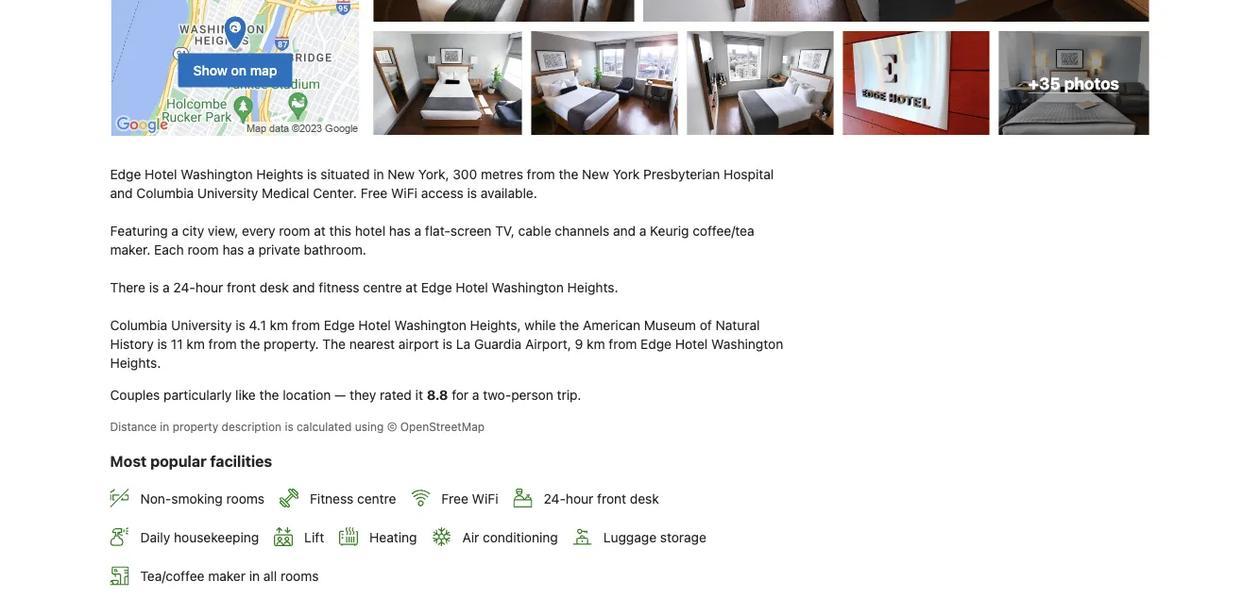 Task type: locate. For each thing, give the bounding box(es) containing it.
fitness
[[310, 491, 354, 507]]

km right the '9'
[[587, 337, 605, 353]]

wifi up air
[[472, 491, 498, 507]]

in left the property
[[160, 421, 169, 434]]

0 horizontal spatial wifi
[[391, 186, 418, 201]]

the down 4.1
[[240, 337, 260, 353]]

room down the city
[[188, 242, 219, 258]]

1 horizontal spatial front
[[597, 491, 626, 507]]

1 horizontal spatial 24-
[[544, 491, 566, 507]]

from
[[527, 167, 555, 182], [292, 318, 320, 334], [208, 337, 237, 353], [609, 337, 637, 353]]

couples particularly like the location — they rated it 8.8 for a two-person trip.
[[110, 388, 581, 404]]

view,
[[208, 224, 238, 239]]

fitness centre
[[310, 491, 396, 507]]

2 horizontal spatial and
[[613, 224, 636, 239]]

24-
[[173, 280, 195, 296], [544, 491, 566, 507]]

edge down museum
[[641, 337, 672, 353]]

luggage
[[603, 530, 657, 546]]

a down 'every'
[[248, 242, 255, 258]]

edge hotel washington heights is situated in new york, 300 metres from the new york presbyterian hospital and columbia university medical center. free wifi access is available. featuring a city view, every room at this hotel has a flat-screen tv, cable channels and a keurig coffee/tea maker. each room has a private bathroom. there is a 24-hour front desk and fitness centre at edge hotel washington heights. columbia university is 4.1 km from edge hotel washington heights, while the american museum of natural history is 11 km from the property. the nearest airport is la guardia airport, 9 km from edge hotel washington heights.
[[110, 167, 787, 371]]

heights. down history
[[110, 356, 161, 371]]

0 horizontal spatial new
[[388, 167, 415, 182]]

hotel up heights,
[[456, 280, 488, 296]]

0 vertical spatial in
[[373, 167, 384, 182]]

and up featuring
[[110, 186, 133, 201]]

photos
[[1064, 73, 1120, 93]]

wifi left access
[[391, 186, 418, 201]]

0 vertical spatial centre
[[363, 280, 402, 296]]

has right hotel
[[389, 224, 411, 239]]

history
[[110, 337, 154, 353]]

at up airport
[[406, 280, 418, 296]]

york
[[613, 167, 640, 182]]

every
[[242, 224, 275, 239]]

2 horizontal spatial in
[[373, 167, 384, 182]]

university up 11
[[171, 318, 232, 334]]

columbia up history
[[110, 318, 167, 334]]

access
[[421, 186, 464, 201]]

room up the private
[[279, 224, 310, 239]]

centre up heating
[[357, 491, 396, 507]]

0 horizontal spatial hour
[[195, 280, 223, 296]]

wifi inside edge hotel washington heights is situated in new york, 300 metres from the new york presbyterian hospital and columbia university medical center. free wifi access is available. featuring a city view, every room at this hotel has a flat-screen tv, cable channels and a keurig coffee/tea maker. each room has a private bathroom. there is a 24-hour front desk and fitness centre at edge hotel washington heights. columbia university is 4.1 km from edge hotel washington heights, while the american museum of natural history is 11 km from the property. the nearest airport is la guardia airport, 9 km from edge hotel washington heights.
[[391, 186, 418, 201]]

and right channels
[[613, 224, 636, 239]]

1 vertical spatial and
[[613, 224, 636, 239]]

distance in property description is calculated using © openstreetmap
[[110, 421, 485, 434]]

heights. up american on the bottom of page
[[567, 280, 618, 296]]

washington up airport
[[395, 318, 467, 334]]

trip.
[[557, 388, 581, 404]]

1 vertical spatial 24-
[[544, 491, 566, 507]]

24- up conditioning
[[544, 491, 566, 507]]

300
[[453, 167, 477, 182]]

1 vertical spatial rooms
[[281, 569, 319, 585]]

1 horizontal spatial rooms
[[281, 569, 319, 585]]

there
[[110, 280, 145, 296]]

0 horizontal spatial desk
[[260, 280, 289, 296]]

in left all
[[249, 569, 260, 585]]

1 horizontal spatial heights.
[[567, 280, 618, 296]]

property.
[[264, 337, 319, 353]]

0 horizontal spatial has
[[222, 242, 244, 258]]

0 vertical spatial at
[[314, 224, 326, 239]]

km right 11
[[186, 337, 205, 353]]

is
[[307, 167, 317, 182], [467, 186, 477, 201], [149, 280, 159, 296], [235, 318, 245, 334], [157, 337, 167, 353], [443, 337, 453, 353], [285, 421, 294, 434]]

air conditioning
[[462, 530, 558, 546]]

©
[[387, 421, 397, 434]]

free down situated
[[361, 186, 388, 201]]

washington up view,
[[181, 167, 253, 182]]

a right for
[[472, 388, 479, 404]]

2 new from the left
[[582, 167, 609, 182]]

heights.
[[567, 280, 618, 296], [110, 356, 161, 371]]

0 horizontal spatial km
[[186, 337, 205, 353]]

1 new from the left
[[388, 167, 415, 182]]

channels
[[555, 224, 610, 239]]

daily
[[140, 530, 170, 546]]

is up center.
[[307, 167, 317, 182]]

0 horizontal spatial and
[[110, 186, 133, 201]]

1 horizontal spatial in
[[249, 569, 260, 585]]

1 horizontal spatial km
[[270, 318, 288, 334]]

of
[[700, 318, 712, 334]]

show on map
[[193, 62, 277, 78]]

is left 11
[[157, 337, 167, 353]]

0 horizontal spatial free
[[361, 186, 388, 201]]

heights
[[256, 167, 303, 182]]

edge
[[110, 167, 141, 182], [421, 280, 452, 296], [324, 318, 355, 334], [641, 337, 672, 353]]

medical
[[262, 186, 309, 201]]

1 horizontal spatial wifi
[[472, 491, 498, 507]]

centre inside edge hotel washington heights is situated in new york, 300 metres from the new york presbyterian hospital and columbia university medical center. free wifi access is available. featuring a city view, every room at this hotel has a flat-screen tv, cable channels and a keurig coffee/tea maker. each room has a private bathroom. there is a 24-hour front desk and fitness centre at edge hotel washington heights. columbia university is 4.1 km from edge hotel washington heights, while the american museum of natural history is 11 km from the property. the nearest airport is la guardia airport, 9 km from edge hotel washington heights.
[[363, 280, 402, 296]]

centre
[[363, 280, 402, 296], [357, 491, 396, 507]]

center.
[[313, 186, 357, 201]]

1 horizontal spatial hour
[[566, 491, 594, 507]]

0 vertical spatial rooms
[[226, 491, 265, 507]]

8.8
[[427, 388, 448, 404]]

has down view,
[[222, 242, 244, 258]]

while
[[525, 318, 556, 334]]

at left this
[[314, 224, 326, 239]]

0 vertical spatial desk
[[260, 280, 289, 296]]

2 vertical spatial and
[[292, 280, 315, 296]]

0 horizontal spatial front
[[227, 280, 256, 296]]

new left york at the top of page
[[582, 167, 609, 182]]

free
[[361, 186, 388, 201], [442, 491, 468, 507]]

hour inside edge hotel washington heights is situated in new york, 300 metres from the new york presbyterian hospital and columbia university medical center. free wifi access is available. featuring a city view, every room at this hotel has a flat-screen tv, cable channels and a keurig coffee/tea maker. each room has a private bathroom. there is a 24-hour front desk and fitness centre at edge hotel washington heights. columbia university is 4.1 km from edge hotel washington heights, while the american museum of natural history is 11 km from the property. the nearest airport is la guardia airport, 9 km from edge hotel washington heights.
[[195, 280, 223, 296]]

particularly
[[164, 388, 232, 404]]

washington down natural
[[711, 337, 783, 353]]

1 vertical spatial desk
[[630, 491, 659, 507]]

edge up the
[[324, 318, 355, 334]]

university up view,
[[197, 186, 258, 201]]

they
[[350, 388, 376, 404]]

daily housekeeping
[[140, 530, 259, 546]]

1 horizontal spatial has
[[389, 224, 411, 239]]

1 vertical spatial front
[[597, 491, 626, 507]]

a
[[171, 224, 179, 239], [414, 224, 421, 239], [639, 224, 647, 239], [248, 242, 255, 258], [163, 280, 170, 296], [472, 388, 479, 404]]

the
[[322, 337, 346, 353]]

has
[[389, 224, 411, 239], [222, 242, 244, 258]]

on
[[231, 62, 247, 78]]

columbia
[[136, 186, 194, 201], [110, 318, 167, 334]]

and left fitness
[[292, 280, 315, 296]]

most popular facilities
[[110, 453, 272, 471]]

1 horizontal spatial free
[[442, 491, 468, 507]]

popular
[[150, 453, 207, 471]]

in
[[373, 167, 384, 182], [160, 421, 169, 434], [249, 569, 260, 585]]

1 horizontal spatial desk
[[630, 491, 659, 507]]

0 vertical spatial wifi
[[391, 186, 418, 201]]

and
[[110, 186, 133, 201], [613, 224, 636, 239], [292, 280, 315, 296]]

rooms
[[226, 491, 265, 507], [281, 569, 319, 585]]

american
[[583, 318, 641, 334]]

0 vertical spatial has
[[389, 224, 411, 239]]

in right situated
[[373, 167, 384, 182]]

desk up luggage storage
[[630, 491, 659, 507]]

front up luggage on the bottom of page
[[597, 491, 626, 507]]

0 vertical spatial columbia
[[136, 186, 194, 201]]

1 horizontal spatial room
[[279, 224, 310, 239]]

1 vertical spatial in
[[160, 421, 169, 434]]

0 horizontal spatial 24-
[[173, 280, 195, 296]]

screen
[[451, 224, 492, 239]]

1 horizontal spatial new
[[582, 167, 609, 182]]

1 vertical spatial free
[[442, 491, 468, 507]]

0 vertical spatial and
[[110, 186, 133, 201]]

desk down the private
[[260, 280, 289, 296]]

new left york,
[[388, 167, 415, 182]]

24- inside edge hotel washington heights is situated in new york, 300 metres from the new york presbyterian hospital and columbia university medical center. free wifi access is available. featuring a city view, every room at this hotel has a flat-screen tv, cable channels and a keurig coffee/tea maker. each room has a private bathroom. there is a 24-hour front desk and fitness centre at edge hotel washington heights. columbia university is 4.1 km from edge hotel washington heights, while the american museum of natural history is 11 km from the property. the nearest airport is la guardia airport, 9 km from edge hotel washington heights.
[[173, 280, 195, 296]]

is left 4.1
[[235, 318, 245, 334]]

the right like
[[259, 388, 279, 404]]

air
[[462, 530, 479, 546]]

2 vertical spatial in
[[249, 569, 260, 585]]

24- down each
[[173, 280, 195, 296]]

0 horizontal spatial heights.
[[110, 356, 161, 371]]

in inside edge hotel washington heights is situated in new york, 300 metres from the new york presbyterian hospital and columbia university medical center. free wifi access is available. featuring a city view, every room at this hotel has a flat-screen tv, cable channels and a keurig coffee/tea maker. each room has a private bathroom. there is a 24-hour front desk and fitness centre at edge hotel washington heights. columbia university is 4.1 km from edge hotel washington heights, while the american museum of natural history is 11 km from the property. the nearest airport is la guardia airport, 9 km from edge hotel washington heights.
[[373, 167, 384, 182]]

front up 4.1
[[227, 280, 256, 296]]

centre right fitness
[[363, 280, 402, 296]]

rooms down facilities
[[226, 491, 265, 507]]

presbyterian
[[643, 167, 720, 182]]

11
[[171, 337, 183, 353]]

front
[[227, 280, 256, 296], [597, 491, 626, 507]]

1 vertical spatial room
[[188, 242, 219, 258]]

desk inside edge hotel washington heights is situated in new york, 300 metres from the new york presbyterian hospital and columbia university medical center. free wifi access is available. featuring a city view, every room at this hotel has a flat-screen tv, cable channels and a keurig coffee/tea maker. each room has a private bathroom. there is a 24-hour front desk and fitness centre at edge hotel washington heights. columbia university is 4.1 km from edge hotel washington heights, while the american museum of natural history is 11 km from the property. the nearest airport is la guardia airport, 9 km from edge hotel washington heights.
[[260, 280, 289, 296]]

0 vertical spatial hour
[[195, 280, 223, 296]]

washington up while
[[492, 280, 564, 296]]

wifi
[[391, 186, 418, 201], [472, 491, 498, 507]]

km right 4.1
[[270, 318, 288, 334]]

0 vertical spatial 24-
[[173, 280, 195, 296]]

bathroom.
[[304, 242, 366, 258]]

1 horizontal spatial at
[[406, 280, 418, 296]]

0 vertical spatial front
[[227, 280, 256, 296]]

rooms right all
[[281, 569, 319, 585]]

free up air
[[442, 491, 468, 507]]

0 vertical spatial free
[[361, 186, 388, 201]]

like
[[235, 388, 256, 404]]

desk
[[260, 280, 289, 296], [630, 491, 659, 507]]

0 horizontal spatial in
[[160, 421, 169, 434]]

hotel
[[355, 224, 386, 239]]

1 vertical spatial has
[[222, 242, 244, 258]]

1 vertical spatial at
[[406, 280, 418, 296]]

1 vertical spatial centre
[[357, 491, 396, 507]]

columbia up featuring
[[136, 186, 194, 201]]



Task type: describe. For each thing, give the bounding box(es) containing it.
show
[[193, 62, 228, 78]]

non-
[[140, 491, 171, 507]]

—
[[335, 388, 346, 404]]

heights,
[[470, 318, 521, 334]]

cable
[[518, 224, 551, 239]]

for
[[452, 388, 469, 404]]

from up the available.
[[527, 167, 555, 182]]

is right there
[[149, 280, 159, 296]]

edge down flat-
[[421, 280, 452, 296]]

museum
[[644, 318, 696, 334]]

+35 photos
[[1029, 73, 1120, 93]]

2 horizontal spatial km
[[587, 337, 605, 353]]

hotel up featuring
[[145, 167, 177, 182]]

tea/coffee
[[140, 569, 204, 585]]

situated
[[321, 167, 370, 182]]

this
[[329, 224, 351, 239]]

nearest
[[349, 337, 395, 353]]

featuring
[[110, 224, 168, 239]]

the left york at the top of page
[[559, 167, 579, 182]]

coffee/tea
[[693, 224, 754, 239]]

from up property.
[[292, 318, 320, 334]]

maker
[[208, 569, 246, 585]]

free wifi
[[442, 491, 498, 507]]

two-
[[483, 388, 511, 404]]

tea/coffee maker in all rooms
[[140, 569, 319, 585]]

luggage storage
[[603, 530, 707, 546]]

from right 11
[[208, 337, 237, 353]]

openstreetmap
[[400, 421, 485, 434]]

from down american on the bottom of page
[[609, 337, 637, 353]]

couples
[[110, 388, 160, 404]]

non-smoking rooms
[[140, 491, 265, 507]]

all
[[263, 569, 277, 585]]

using
[[355, 421, 384, 434]]

property
[[173, 421, 218, 434]]

hospital
[[724, 167, 774, 182]]

calculated
[[297, 421, 352, 434]]

hotel down of
[[675, 337, 708, 353]]

4.1
[[249, 318, 266, 334]]

available.
[[481, 186, 537, 201]]

most
[[110, 453, 147, 471]]

0 vertical spatial university
[[197, 186, 258, 201]]

+35
[[1029, 73, 1061, 93]]

0 horizontal spatial at
[[314, 224, 326, 239]]

0 vertical spatial heights.
[[567, 280, 618, 296]]

1 vertical spatial university
[[171, 318, 232, 334]]

housekeeping
[[174, 530, 259, 546]]

is left "la"
[[443, 337, 453, 353]]

flat-
[[425, 224, 451, 239]]

maker.
[[110, 242, 151, 258]]

guardia
[[474, 337, 522, 353]]

fitness
[[319, 280, 360, 296]]

person
[[511, 388, 553, 404]]

front inside edge hotel washington heights is situated in new york, 300 metres from the new york presbyterian hospital and columbia university medical center. free wifi access is available. featuring a city view, every room at this hotel has a flat-screen tv, cable channels and a keurig coffee/tea maker. each room has a private bathroom. there is a 24-hour front desk and fitness centre at edge hotel washington heights. columbia university is 4.1 km from edge hotel washington heights, while the american museum of natural history is 11 km from the property. the nearest airport is la guardia airport, 9 km from edge hotel washington heights.
[[227, 280, 256, 296]]

description
[[222, 421, 282, 434]]

0 vertical spatial room
[[279, 224, 310, 239]]

keurig
[[650, 224, 689, 239]]

it
[[415, 388, 423, 404]]

+35 photos link
[[999, 31, 1149, 135]]

a left flat-
[[414, 224, 421, 239]]

metres
[[481, 167, 523, 182]]

rated
[[380, 388, 412, 404]]

tv,
[[495, 224, 515, 239]]

private
[[258, 242, 300, 258]]

hotel up nearest
[[358, 318, 391, 334]]

a left the city
[[171, 224, 179, 239]]

heating
[[370, 530, 417, 546]]

storage
[[660, 530, 707, 546]]

1 horizontal spatial and
[[292, 280, 315, 296]]

smoking
[[171, 491, 223, 507]]

is left calculated
[[285, 421, 294, 434]]

airport
[[399, 337, 439, 353]]

0 horizontal spatial rooms
[[226, 491, 265, 507]]

free inside edge hotel washington heights is situated in new york, 300 metres from the new york presbyterian hospital and columbia university medical center. free wifi access is available. featuring a city view, every room at this hotel has a flat-screen tv, cable channels and a keurig coffee/tea maker. each room has a private bathroom. there is a 24-hour front desk and fitness centre at edge hotel washington heights. columbia university is 4.1 km from edge hotel washington heights, while the american museum of natural history is 11 km from the property. the nearest airport is la guardia airport, 9 km from edge hotel washington heights.
[[361, 186, 388, 201]]

la
[[456, 337, 471, 353]]

1 vertical spatial heights.
[[110, 356, 161, 371]]

distance
[[110, 421, 157, 434]]

edge up featuring
[[110, 167, 141, 182]]

0 horizontal spatial room
[[188, 242, 219, 258]]

location
[[283, 388, 331, 404]]

york,
[[418, 167, 449, 182]]

the up the '9'
[[560, 318, 579, 334]]

natural
[[716, 318, 760, 334]]

lift
[[304, 530, 324, 546]]

a left keurig
[[639, 224, 647, 239]]

facilities
[[210, 453, 272, 471]]

1 vertical spatial hour
[[566, 491, 594, 507]]

9
[[575, 337, 583, 353]]

24-hour front desk
[[544, 491, 659, 507]]

airport,
[[525, 337, 571, 353]]

each
[[154, 242, 184, 258]]

1 vertical spatial wifi
[[472, 491, 498, 507]]

a down each
[[163, 280, 170, 296]]

city
[[182, 224, 204, 239]]

1 vertical spatial columbia
[[110, 318, 167, 334]]

is down 300
[[467, 186, 477, 201]]

conditioning
[[483, 530, 558, 546]]



Task type: vqa. For each thing, say whether or not it's contained in the screenshot.
13 for $1,154
no



